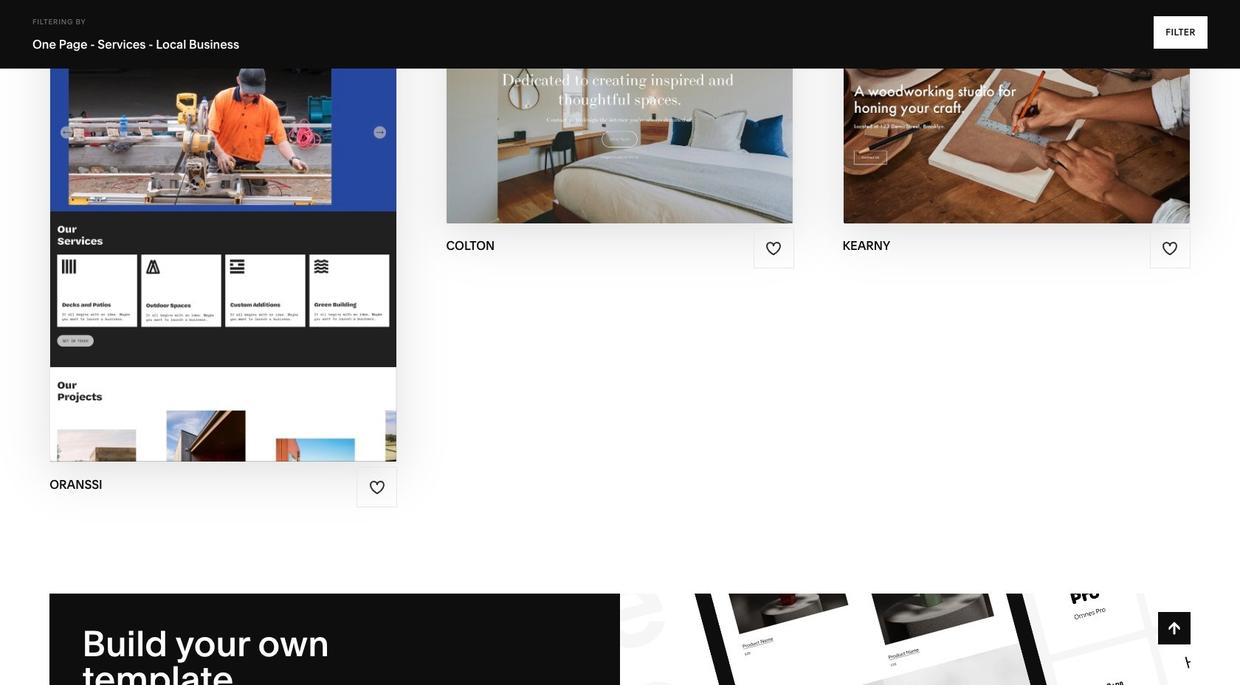 Task type: locate. For each thing, give the bounding box(es) containing it.
kearny image
[[843, 1, 1190, 223]]

add colton to your favorites list image
[[766, 241, 782, 257]]

colton image
[[447, 1, 793, 223]]

oranssi image
[[50, 1, 397, 462]]



Task type: describe. For each thing, give the bounding box(es) containing it.
back to top image
[[1166, 621, 1182, 637]]

add oranssi to your favorites list image
[[369, 480, 385, 496]]

preview of building your own template image
[[620, 594, 1191, 686]]

add kearny to your favorites list image
[[1162, 241, 1178, 257]]



Task type: vqa. For each thing, say whether or not it's contained in the screenshot.
the Reseda IMAGE
no



